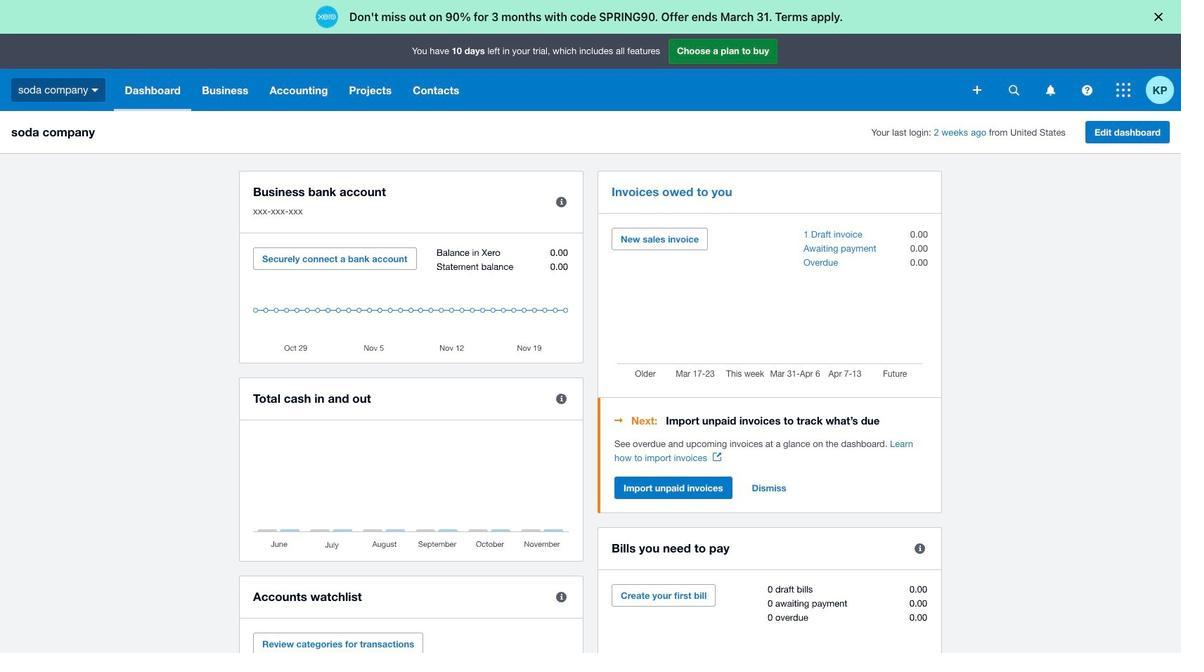 Task type: describe. For each thing, give the bounding box(es) containing it.
empty state widget for the total cash in and out feature, displaying a column graph summarising bank transaction data as total money in versus total money out across all connected bank accounts, enabling a visual comparison of the two amounts. image
[[253, 434, 569, 550]]

empty state of the bills widget with a 'create your first bill' button and an unpopulated column graph. image
[[612, 584, 928, 653]]

empty state bank feed widget with a tooltip explaining the feature. includes a 'securely connect a bank account' button and a data-less flat line graph marking four weekly dates, indicating future account balance tracking. image
[[253, 247, 569, 352]]



Task type: locate. For each thing, give the bounding box(es) containing it.
dialog
[[0, 0, 1181, 34]]

opens in a new tab image
[[713, 453, 721, 461]]

2 svg image from the left
[[1082, 85, 1092, 95]]

0 horizontal spatial svg image
[[1046, 85, 1055, 95]]

svg image
[[1046, 85, 1055, 95], [1082, 85, 1092, 95]]

panel body document
[[614, 437, 928, 465], [614, 437, 928, 465]]

1 horizontal spatial svg image
[[1082, 85, 1092, 95]]

heading
[[614, 412, 928, 429]]

svg image
[[1116, 83, 1130, 97], [1008, 85, 1019, 95], [973, 86, 981, 94], [92, 88, 99, 92]]

banner
[[0, 34, 1181, 111]]

1 svg image from the left
[[1046, 85, 1055, 95]]



Task type: vqa. For each thing, say whether or not it's contained in the screenshot.
REFERENCE (OPTIONAL)
no



